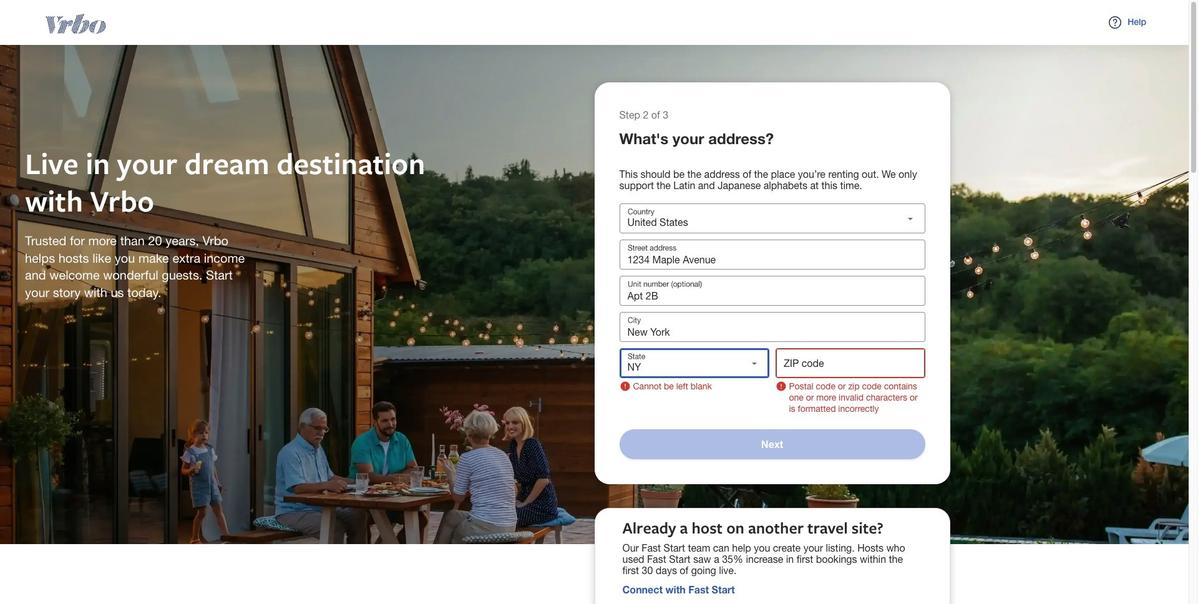 Task type: locate. For each thing, give the bounding box(es) containing it.
  text field
[[619, 276, 925, 306], [619, 312, 925, 342]]

1   text field from the top
[[619, 276, 925, 306]]

name error image
[[619, 381, 631, 392]]

0 vertical spatial   text field
[[619, 276, 925, 306]]

1 vertical spatial   text field
[[619, 312, 925, 342]]

  text field
[[619, 240, 925, 270], [775, 348, 925, 378]]

2   text field from the top
[[619, 312, 925, 342]]

1 vertical spatial   text field
[[775, 348, 925, 378]]



Task type: vqa. For each thing, say whether or not it's contained in the screenshot.
name error image
yes



Task type: describe. For each thing, give the bounding box(es) containing it.
vrbo logo image
[[20, 14, 131, 34]]

0 vertical spatial   text field
[[619, 240, 925, 270]]

name error image
[[775, 381, 787, 392]]



